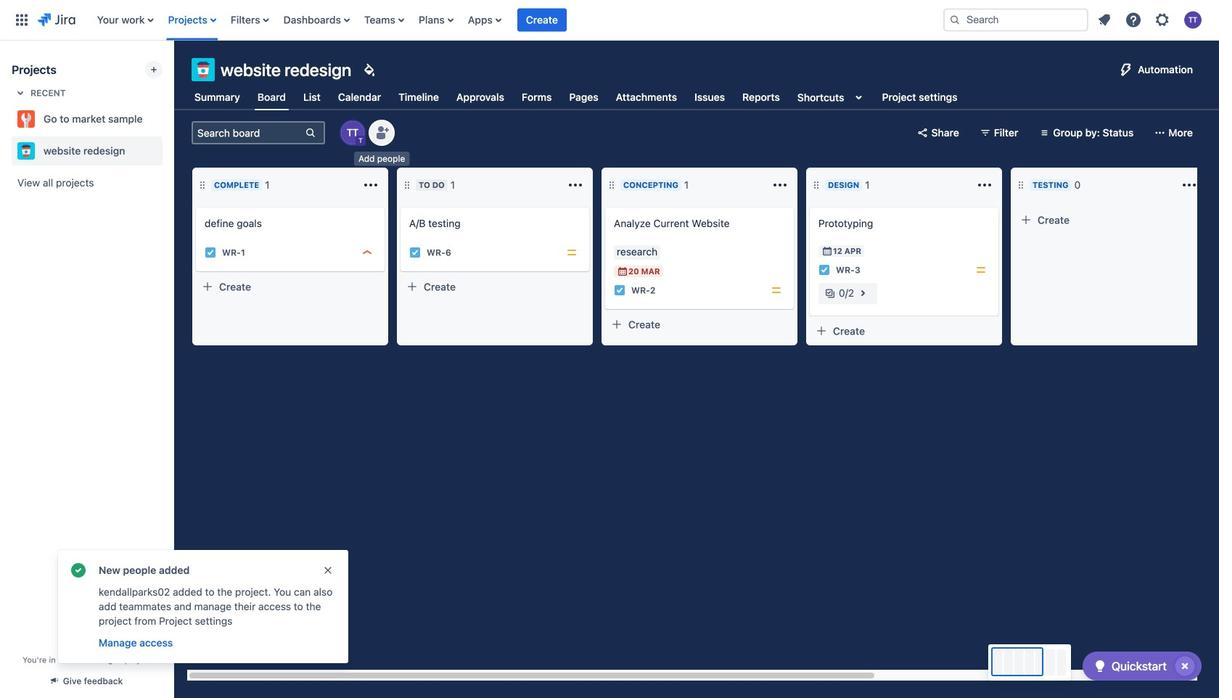 Task type: locate. For each thing, give the bounding box(es) containing it.
column actions menu image
[[362, 176, 380, 194], [1181, 176, 1199, 194]]

list item
[[518, 0, 567, 40]]

Search field
[[944, 8, 1089, 32]]

task image for the leftmost medium image
[[410, 247, 421, 259]]

1 vertical spatial task image
[[819, 264, 831, 276]]

0 horizontal spatial task image
[[410, 247, 421, 259]]

0 horizontal spatial create image
[[187, 198, 205, 215]]

task image down due date: 20 march 2024 icon
[[614, 285, 626, 296]]

banner
[[0, 0, 1220, 41]]

list
[[90, 0, 932, 40], [1092, 7, 1211, 33]]

check image
[[1092, 658, 1109, 675]]

task image for medium icon
[[819, 264, 831, 276]]

notifications image
[[1096, 11, 1114, 29]]

create image
[[392, 198, 410, 215], [802, 198, 819, 215]]

2 create image from the left
[[802, 198, 819, 215]]

1 horizontal spatial column actions menu image
[[772, 176, 789, 194]]

show subtasks image
[[855, 285, 872, 302]]

create image
[[187, 198, 205, 215], [597, 198, 614, 215]]

your profile and settings image
[[1185, 11, 1202, 29]]

column actions menu image
[[567, 176, 585, 194], [772, 176, 789, 194], [977, 176, 994, 194]]

set project background image
[[360, 61, 378, 78]]

high image
[[362, 247, 373, 259]]

2 horizontal spatial task image
[[819, 264, 831, 276]]

success image
[[70, 562, 87, 579]]

dismiss quickstart image
[[1174, 655, 1197, 678]]

1 horizontal spatial column actions menu image
[[1181, 176, 1199, 194]]

column actions menu image down the add people "icon"
[[362, 176, 380, 194]]

1 create image from the left
[[392, 198, 410, 215]]

1 horizontal spatial task image
[[614, 285, 626, 296]]

create image for first column actions menu icon
[[392, 198, 410, 215]]

collapse image
[[1158, 176, 1176, 194]]

0 horizontal spatial medium image
[[566, 247, 578, 259]]

None search field
[[944, 8, 1089, 32]]

tooltip
[[354, 152, 410, 166]]

task image
[[410, 247, 421, 259], [819, 264, 831, 276], [614, 285, 626, 296]]

create project image
[[148, 64, 160, 76]]

due date: 20 march 2024 image
[[617, 266, 629, 277]]

help image
[[1125, 11, 1143, 29]]

add people image
[[373, 124, 391, 142]]

0 horizontal spatial column actions menu image
[[362, 176, 380, 194]]

jira image
[[38, 11, 75, 29], [38, 11, 75, 29]]

1 horizontal spatial create image
[[802, 198, 819, 215]]

Search board text field
[[193, 123, 304, 143]]

sidebar navigation image
[[158, 58, 190, 87]]

0 horizontal spatial create image
[[392, 198, 410, 215]]

task image right high "icon"
[[410, 247, 421, 259]]

primary element
[[9, 0, 932, 40]]

1 horizontal spatial medium image
[[771, 285, 783, 296]]

2 horizontal spatial column actions menu image
[[977, 176, 994, 194]]

2 column actions menu image from the left
[[772, 176, 789, 194]]

1 column actions menu image from the left
[[567, 176, 585, 194]]

tab list
[[183, 84, 970, 110]]

0 horizontal spatial column actions menu image
[[567, 176, 585, 194]]

1 vertical spatial medium image
[[771, 285, 783, 296]]

1 horizontal spatial create image
[[597, 198, 614, 215]]

0 vertical spatial task image
[[410, 247, 421, 259]]

2 vertical spatial task image
[[614, 285, 626, 296]]

medium image
[[976, 264, 988, 276]]

medium image
[[566, 247, 578, 259], [771, 285, 783, 296]]

appswitcher icon image
[[13, 11, 30, 29]]

column actions menu image right collapse image
[[1181, 176, 1199, 194]]

0 vertical spatial medium image
[[566, 247, 578, 259]]

dismiss image
[[322, 565, 334, 577]]

task image down due date: 12 april 2024 icon
[[819, 264, 831, 276]]



Task type: describe. For each thing, give the bounding box(es) containing it.
3 column actions menu image from the left
[[977, 176, 994, 194]]

automation image
[[1118, 61, 1136, 78]]

collapse recent projects image
[[12, 84, 29, 102]]

due date: 12 april 2024 image
[[822, 245, 834, 257]]

settings image
[[1155, 11, 1172, 29]]

search image
[[950, 14, 961, 26]]

add to starred image
[[158, 110, 176, 128]]

task image for medium image to the bottom
[[614, 285, 626, 296]]

due date: 20 march 2024 image
[[617, 266, 629, 277]]

2 create image from the left
[[597, 198, 614, 215]]

task image
[[205, 247, 216, 259]]

1 column actions menu image from the left
[[362, 176, 380, 194]]

create image for 1st column actions menu icon from the right
[[802, 198, 819, 215]]

1 create image from the left
[[187, 198, 205, 215]]

1 horizontal spatial list
[[1092, 7, 1211, 33]]

0 horizontal spatial list
[[90, 0, 932, 40]]

add to starred image
[[158, 142, 176, 160]]

due date: 12 april 2024 image
[[822, 245, 834, 257]]

2 column actions menu image from the left
[[1181, 176, 1199, 194]]



Task type: vqa. For each thing, say whether or not it's contained in the screenshot.
second Create icon from left
yes



